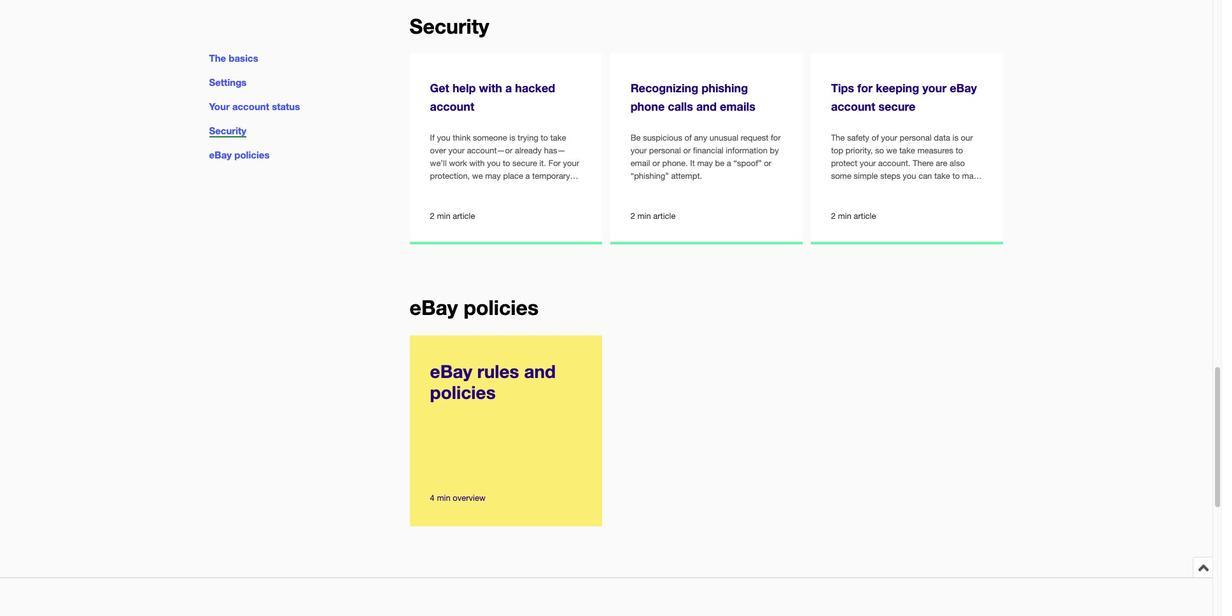 Task type: describe. For each thing, give the bounding box(es) containing it.
any
[[694, 133, 707, 142]]

if
[[430, 133, 435, 142]]

some
[[831, 171, 851, 181]]

think
[[453, 133, 471, 142]]

secure.
[[903, 184, 930, 193]]

be
[[631, 133, 641, 142]]

2 min article for tips for keeping your ebay account secure
[[831, 212, 876, 221]]

data
[[934, 133, 950, 142]]

overview
[[453, 493, 485, 503]]

work
[[449, 158, 467, 168]]

get
[[430, 81, 449, 95]]

"phishing" attempt.
[[631, 171, 702, 181]]

1 horizontal spatial ebay policies
[[410, 296, 539, 320]]

someone
[[473, 133, 507, 142]]

to up place
[[503, 158, 510, 168]]

account inside tips for keeping your ebay account secure
[[831, 99, 875, 113]]

article for recognizing phishing phone calls and emails
[[653, 212, 676, 221]]

may inside be suspicious of any unusual request for your personal or financial information by email or phone. it may be a "spoof" or "phishing" attempt.
[[697, 158, 713, 168]]

there
[[913, 158, 934, 168]]

we'll
[[430, 158, 447, 168]]

of for account
[[872, 133, 879, 142]]

4
[[430, 493, 435, 503]]

our
[[961, 133, 973, 142]]

your inside be suspicious of any unusual request for your personal or financial information by email or phone. it may be a "spoof" or "phishing" attempt.
[[631, 146, 647, 155]]

temporary
[[532, 171, 570, 181]]

settings
[[209, 76, 247, 88]]

for inside tips for keeping your ebay account secure
[[857, 81, 873, 95]]

account right your
[[232, 101, 269, 112]]

take inside if you think someone is trying to take over your account—or already has— we'll work with you to secure it. for your protection, we may place a temporary hold on your account.
[[550, 133, 566, 142]]

protect
[[831, 158, 857, 168]]

hold
[[430, 184, 446, 193]]

your right on on the left of the page
[[460, 184, 476, 193]]

personal inside be suspicious of any unusual request for your personal or financial information by email or phone. it may be a "spoof" or "phishing" attempt.
[[649, 146, 681, 155]]

phone.
[[662, 158, 688, 168]]

protection,
[[430, 171, 470, 181]]

financial
[[693, 146, 724, 155]]

information
[[726, 146, 768, 155]]

to up 'also'
[[956, 146, 963, 155]]

account inside get help with a hacked account
[[430, 99, 474, 113]]

so
[[875, 146, 884, 155]]

tips
[[831, 81, 854, 95]]

emails
[[720, 99, 755, 113]]

2 for get help with a hacked account
[[430, 212, 435, 221]]

unusual
[[710, 133, 738, 142]]

steps
[[880, 171, 900, 181]]

email
[[631, 158, 650, 168]]

1 horizontal spatial security
[[410, 14, 489, 38]]

get help with a hacked account
[[430, 81, 555, 113]]

4 min overview
[[430, 493, 485, 503]]

the basics
[[209, 52, 258, 64]]

2 for recognizing phishing phone calls and emails
[[631, 212, 635, 221]]

trying
[[518, 133, 538, 142]]

2 for tips for keeping your ebay account secure
[[831, 212, 836, 221]]

already
[[515, 146, 542, 155]]

simple
[[854, 171, 878, 181]]

request
[[741, 133, 768, 142]]

your up simple
[[860, 158, 876, 168]]

your inside tips for keeping your ebay account secure
[[922, 81, 947, 95]]

2 horizontal spatial take
[[934, 171, 950, 181]]

more
[[882, 184, 901, 193]]

by
[[770, 146, 779, 155]]

1 vertical spatial policies
[[464, 296, 539, 320]]

account—or
[[467, 146, 513, 155]]

can
[[919, 171, 932, 181]]

1 vertical spatial you
[[487, 158, 500, 168]]

hacked
[[515, 81, 555, 95]]

keeping
[[876, 81, 919, 95]]

a inside if you think someone is trying to take over your account—or already has— we'll work with you to secure it. for your protection, we may place a temporary hold on your account.
[[525, 171, 530, 181]]

secure inside if you think someone is trying to take over your account—or already has— we'll work with you to secure it. for your protection, we may place a temporary hold on your account.
[[512, 158, 537, 168]]

0 vertical spatial you
[[437, 133, 450, 142]]

your up 'work'
[[448, 146, 465, 155]]

may inside if you think someone is trying to take over your account—or already has— we'll work with you to secure it. for your protection, we may place a temporary hold on your account.
[[485, 171, 501, 181]]

1 horizontal spatial or
[[683, 146, 691, 155]]

the for the basics
[[209, 52, 226, 64]]

2 min article for get help with a hacked account
[[430, 212, 475, 221]]

0 horizontal spatial security
[[209, 125, 246, 136]]

of for emails
[[685, 133, 692, 142]]

min for recognizing phishing phone calls and emails
[[637, 212, 651, 221]]

a inside be suspicious of any unusual request for your personal or financial information by email or phone. it may be a "spoof" or "phishing" attempt.
[[727, 158, 731, 168]]

basics
[[229, 52, 258, 64]]

are
[[936, 158, 947, 168]]

account. inside if you think someone is trying to take over your account—or already has— we'll work with you to secure it. for your protection, we may place a temporary hold on your account.
[[479, 184, 511, 193]]

we inside if you think someone is trying to take over your account—or already has— we'll work with you to secure it. for your protection, we may place a temporary hold on your account.
[[472, 171, 483, 181]]

phishing
[[702, 81, 748, 95]]

recognizing phishing phone calls and emails
[[631, 81, 755, 113]]



Task type: locate. For each thing, give the bounding box(es) containing it.
it
[[690, 158, 695, 168]]

0 vertical spatial secure
[[879, 99, 915, 113]]

1 horizontal spatial is
[[953, 133, 959, 142]]

0 vertical spatial ebay policies
[[209, 149, 270, 161]]

2 horizontal spatial article
[[854, 212, 876, 221]]

min for tips for keeping your ebay account secure
[[838, 212, 851, 221]]

0 horizontal spatial ebay policies
[[209, 149, 270, 161]]

we right protection,
[[472, 171, 483, 181]]

ebay inside tips for keeping your ebay account secure
[[950, 81, 977, 95]]

1 vertical spatial ebay policies
[[410, 296, 539, 320]]

ebay inside "ebay rules and policies"
[[430, 361, 472, 382]]

personal
[[900, 133, 932, 142], [649, 146, 681, 155]]

0 horizontal spatial of
[[685, 133, 692, 142]]

min right 4
[[437, 493, 450, 503]]

over
[[430, 146, 446, 155]]

of
[[685, 133, 692, 142], [872, 133, 879, 142]]

top
[[831, 146, 843, 155]]

2 horizontal spatial 2
[[831, 212, 836, 221]]

0 horizontal spatial 2
[[430, 212, 435, 221]]

1 horizontal spatial take
[[899, 146, 915, 155]]

1 vertical spatial personal
[[649, 146, 681, 155]]

personal down suspicious at the right top of the page
[[649, 146, 681, 155]]

secure inside tips for keeping your ebay account secure
[[879, 99, 915, 113]]

with inside get help with a hacked account
[[479, 81, 502, 95]]

0 vertical spatial account.
[[878, 158, 910, 168]]

1 horizontal spatial 2
[[631, 212, 635, 221]]

take up has—
[[550, 133, 566, 142]]

2 horizontal spatial you
[[903, 171, 916, 181]]

2 horizontal spatial 2 min article
[[831, 212, 876, 221]]

be
[[715, 158, 724, 168]]

0 horizontal spatial the
[[209, 52, 226, 64]]

your down some
[[831, 184, 847, 193]]

policies
[[234, 149, 270, 161], [464, 296, 539, 320], [430, 382, 496, 403]]

0 vertical spatial policies
[[234, 149, 270, 161]]

article for get help with a hacked account
[[453, 212, 475, 221]]

0 vertical spatial may
[[697, 158, 713, 168]]

for inside be suspicious of any unusual request for your personal or financial information by email or phone. it may be a "spoof" or "phishing" attempt.
[[771, 133, 781, 142]]

or up it
[[683, 146, 691, 155]]

for right tips
[[857, 81, 873, 95]]

for up by
[[771, 133, 781, 142]]

policies down the security link
[[234, 149, 270, 161]]

1 horizontal spatial secure
[[879, 99, 915, 113]]

policies inside "ebay rules and policies"
[[430, 382, 496, 403]]

2 vertical spatial take
[[934, 171, 950, 181]]

2 2 min article from the left
[[631, 212, 676, 221]]

the for the safety of your personal data is our top priority, so we take measures to protect your account. there are also some simple steps you can take to make your account more secure.
[[831, 133, 845, 142]]

account. inside the safety of your personal data is our top priority, so we take measures to protect your account. there are also some simple steps you can take to make your account more secure.
[[878, 158, 910, 168]]

2 horizontal spatial a
[[727, 158, 731, 168]]

we
[[886, 146, 897, 155], [472, 171, 483, 181]]

1 horizontal spatial account.
[[878, 158, 910, 168]]

we right so
[[886, 146, 897, 155]]

and inside recognizing phishing phone calls and emails
[[696, 99, 717, 113]]

0 vertical spatial for
[[857, 81, 873, 95]]

of left any on the right of the page
[[685, 133, 692, 142]]

take down the are
[[934, 171, 950, 181]]

the basics link
[[209, 52, 258, 64]]

is inside if you think someone is trying to take over your account—or already has— we'll work with you to secure it. for your protection, we may place a temporary hold on your account.
[[509, 133, 515, 142]]

may left place
[[485, 171, 501, 181]]

min
[[437, 212, 450, 221], [637, 212, 651, 221], [838, 212, 851, 221], [437, 493, 450, 503]]

1 article from the left
[[453, 212, 475, 221]]

1 vertical spatial account.
[[479, 184, 511, 193]]

a inside get help with a hacked account
[[505, 81, 512, 95]]

security up the get
[[410, 14, 489, 38]]

account
[[430, 99, 474, 113], [831, 99, 875, 113], [232, 101, 269, 112], [850, 184, 879, 193]]

we inside the safety of your personal data is our top priority, so we take measures to protect your account. there are also some simple steps you can take to make your account more secure.
[[886, 146, 897, 155]]

take
[[550, 133, 566, 142], [899, 146, 915, 155], [934, 171, 950, 181]]

account down tips
[[831, 99, 875, 113]]

0 vertical spatial take
[[550, 133, 566, 142]]

to right trying
[[541, 133, 548, 142]]

and inside "ebay rules and policies"
[[524, 361, 556, 382]]

article
[[453, 212, 475, 221], [653, 212, 676, 221], [854, 212, 876, 221]]

1 vertical spatial take
[[899, 146, 915, 155]]

the up "top"
[[831, 133, 845, 142]]

2 down some
[[831, 212, 836, 221]]

rules
[[477, 361, 519, 382]]

1 horizontal spatial and
[[696, 99, 717, 113]]

0 vertical spatial and
[[696, 99, 717, 113]]

security
[[410, 14, 489, 38], [209, 125, 246, 136]]

secure
[[879, 99, 915, 113], [512, 158, 537, 168]]

of inside be suspicious of any unusual request for your personal or financial information by email or phone. it may be a "spoof" or "phishing" attempt.
[[685, 133, 692, 142]]

1 horizontal spatial 2 min article
[[631, 212, 676, 221]]

your
[[209, 101, 230, 112]]

2 min article down simple
[[831, 212, 876, 221]]

min down "phishing" attempt.
[[637, 212, 651, 221]]

1 of from the left
[[685, 133, 692, 142]]

1 horizontal spatial personal
[[900, 133, 932, 142]]

with right help
[[479, 81, 502, 95]]

0 vertical spatial we
[[886, 146, 897, 155]]

the inside the safety of your personal data is our top priority, so we take measures to protect your account. there are also some simple steps you can take to make your account more secure.
[[831, 133, 845, 142]]

article down simple
[[854, 212, 876, 221]]

2 vertical spatial policies
[[430, 382, 496, 403]]

0 horizontal spatial or
[[652, 158, 660, 168]]

1 vertical spatial the
[[831, 133, 845, 142]]

personal inside the safety of your personal data is our top priority, so we take measures to protect your account. there are also some simple steps you can take to make your account more secure.
[[900, 133, 932, 142]]

and down phishing at the right top of the page
[[696, 99, 717, 113]]

1 horizontal spatial may
[[697, 158, 713, 168]]

calls
[[668, 99, 693, 113]]

1 horizontal spatial we
[[886, 146, 897, 155]]

ebay policies link
[[209, 149, 270, 161]]

1 vertical spatial may
[[485, 171, 501, 181]]

with down account—or
[[469, 158, 485, 168]]

0 horizontal spatial may
[[485, 171, 501, 181]]

2 2 from the left
[[631, 212, 635, 221]]

1 vertical spatial security
[[209, 125, 246, 136]]

2 is from the left
[[953, 133, 959, 142]]

the safety of your personal data is our top priority, so we take measures to protect your account. there are also some simple steps you can take to make your account more secure.
[[831, 133, 982, 193]]

min for get help with a hacked account
[[437, 212, 450, 221]]

status
[[272, 101, 300, 112]]

3 article from the left
[[854, 212, 876, 221]]

place
[[503, 171, 523, 181]]

1 horizontal spatial of
[[872, 133, 879, 142]]

your right keeping
[[922, 81, 947, 95]]

your
[[922, 81, 947, 95], [881, 133, 897, 142], [448, 146, 465, 155], [631, 146, 647, 155], [563, 158, 579, 168], [860, 158, 876, 168], [460, 184, 476, 193], [831, 184, 847, 193]]

your up email
[[631, 146, 647, 155]]

policies up rules
[[464, 296, 539, 320]]

account. down place
[[479, 184, 511, 193]]

0 vertical spatial a
[[505, 81, 512, 95]]

help
[[453, 81, 476, 95]]

1 horizontal spatial a
[[525, 171, 530, 181]]

1 horizontal spatial the
[[831, 133, 845, 142]]

tips for keeping your ebay account secure
[[831, 81, 977, 113]]

account down simple
[[850, 184, 879, 193]]

is
[[509, 133, 515, 142], [953, 133, 959, 142]]

a left hacked
[[505, 81, 512, 95]]

your account status link
[[209, 101, 300, 112]]

ebay rules and policies
[[430, 361, 556, 403]]

0 horizontal spatial is
[[509, 133, 515, 142]]

1 vertical spatial with
[[469, 158, 485, 168]]

with inside if you think someone is trying to take over your account—or already has— we'll work with you to secure it. for your protection, we may place a temporary hold on your account.
[[469, 158, 485, 168]]

2 min article down "phishing" attempt.
[[631, 212, 676, 221]]

2 down hold
[[430, 212, 435, 221]]

ebay policies
[[209, 149, 270, 161], [410, 296, 539, 320]]

1 2 from the left
[[430, 212, 435, 221]]

to down 'also'
[[952, 171, 960, 181]]

0 vertical spatial or
[[683, 146, 691, 155]]

0 horizontal spatial account.
[[479, 184, 511, 193]]

settings link
[[209, 76, 247, 88]]

1 vertical spatial a
[[727, 158, 731, 168]]

3 2 from the left
[[831, 212, 836, 221]]

2 min article for recognizing phishing phone calls and emails
[[631, 212, 676, 221]]

is left our
[[953, 133, 959, 142]]

you down account—or
[[487, 158, 500, 168]]

is left trying
[[509, 133, 515, 142]]

the left basics
[[209, 52, 226, 64]]

of inside the safety of your personal data is our top priority, so we take measures to protect your account. there are also some simple steps you can take to make your account more secure.
[[872, 133, 879, 142]]

security down your
[[209, 125, 246, 136]]

your right "for"
[[563, 158, 579, 168]]

0 vertical spatial security
[[410, 14, 489, 38]]

2 down "phishing" attempt.
[[631, 212, 635, 221]]

1 vertical spatial we
[[472, 171, 483, 181]]

1 vertical spatial and
[[524, 361, 556, 382]]

may
[[697, 158, 713, 168], [485, 171, 501, 181]]

0 horizontal spatial a
[[505, 81, 512, 95]]

phone
[[631, 99, 665, 113]]

1 vertical spatial for
[[771, 133, 781, 142]]

0 horizontal spatial personal
[[649, 146, 681, 155]]

1 is from the left
[[509, 133, 515, 142]]

take up there
[[899, 146, 915, 155]]

min down hold
[[437, 212, 450, 221]]

personal up measures
[[900, 133, 932, 142]]

account down help
[[430, 99, 474, 113]]

3 2 min article from the left
[[831, 212, 876, 221]]

secure down keeping
[[879, 99, 915, 113]]

your account status
[[209, 101, 300, 112]]

0 horizontal spatial 2 min article
[[430, 212, 475, 221]]

safety
[[847, 133, 869, 142]]

for
[[857, 81, 873, 95], [771, 133, 781, 142]]

and
[[696, 99, 717, 113], [524, 361, 556, 382]]

article for tips for keeping your ebay account secure
[[854, 212, 876, 221]]

you inside the safety of your personal data is our top priority, so we take measures to protect your account. there are also some simple steps you can take to make your account more secure.
[[903, 171, 916, 181]]

a right place
[[525, 171, 530, 181]]

1 horizontal spatial for
[[857, 81, 873, 95]]

article down on on the left of the page
[[453, 212, 475, 221]]

make
[[962, 171, 982, 181]]

for
[[548, 158, 561, 168]]

your up so
[[881, 133, 897, 142]]

0 horizontal spatial secure
[[512, 158, 537, 168]]

0 horizontal spatial you
[[437, 133, 450, 142]]

the
[[209, 52, 226, 64], [831, 133, 845, 142]]

2 min article
[[430, 212, 475, 221], [631, 212, 676, 221], [831, 212, 876, 221]]

0 vertical spatial the
[[209, 52, 226, 64]]

a right be
[[727, 158, 731, 168]]

1 vertical spatial secure
[[512, 158, 537, 168]]

min down some
[[838, 212, 851, 221]]

a
[[505, 81, 512, 95], [727, 158, 731, 168], [525, 171, 530, 181]]

is inside the safety of your personal data is our top priority, so we take measures to protect your account. there are also some simple steps you can take to make your account more secure.
[[953, 133, 959, 142]]

article down "phishing" attempt.
[[653, 212, 676, 221]]

you up secure. on the top of page
[[903, 171, 916, 181]]

measures
[[917, 146, 953, 155]]

priority,
[[846, 146, 873, 155]]

to
[[541, 133, 548, 142], [956, 146, 963, 155], [503, 158, 510, 168], [952, 171, 960, 181]]

you
[[437, 133, 450, 142], [487, 158, 500, 168], [903, 171, 916, 181]]

account inside the safety of your personal data is our top priority, so we take measures to protect your account. there are also some simple steps you can take to make your account more secure.
[[850, 184, 879, 193]]

with
[[479, 81, 502, 95], [469, 158, 485, 168]]

may right it
[[697, 158, 713, 168]]

it.
[[539, 158, 546, 168]]

0 vertical spatial personal
[[900, 133, 932, 142]]

you right if
[[437, 133, 450, 142]]

also
[[950, 158, 965, 168]]

0 horizontal spatial take
[[550, 133, 566, 142]]

0 vertical spatial with
[[479, 81, 502, 95]]

recognizing
[[631, 81, 698, 95]]

suspicious
[[643, 133, 682, 142]]

account. up steps
[[878, 158, 910, 168]]

on
[[448, 184, 458, 193]]

and right rules
[[524, 361, 556, 382]]

0 horizontal spatial article
[[453, 212, 475, 221]]

2 min article down on on the left of the page
[[430, 212, 475, 221]]

2 of from the left
[[872, 133, 879, 142]]

1 horizontal spatial article
[[653, 212, 676, 221]]

policies down rules
[[430, 382, 496, 403]]

1 2 min article from the left
[[430, 212, 475, 221]]

0 horizontal spatial we
[[472, 171, 483, 181]]

security link
[[209, 125, 246, 138]]

2 article from the left
[[653, 212, 676, 221]]

secure down already
[[512, 158, 537, 168]]

if you think someone is trying to take over your account—or already has— we'll work with you to secure it. for your protection, we may place a temporary hold on your account.
[[430, 133, 579, 193]]

0 horizontal spatial for
[[771, 133, 781, 142]]

0 horizontal spatial and
[[524, 361, 556, 382]]

be suspicious of any unusual request for your personal or financial information by email or phone. it may be a "spoof" or "phishing" attempt.
[[631, 133, 781, 181]]

2 vertical spatial a
[[525, 171, 530, 181]]

or right email
[[652, 158, 660, 168]]

2
[[430, 212, 435, 221], [631, 212, 635, 221], [831, 212, 836, 221]]

of up so
[[872, 133, 879, 142]]

has—
[[544, 146, 565, 155]]

1 horizontal spatial you
[[487, 158, 500, 168]]

"spoof" or
[[734, 158, 771, 168]]

2 vertical spatial you
[[903, 171, 916, 181]]

account.
[[878, 158, 910, 168], [479, 184, 511, 193]]

1 vertical spatial or
[[652, 158, 660, 168]]



Task type: vqa. For each thing, say whether or not it's contained in the screenshot.
$150.00 Offer
no



